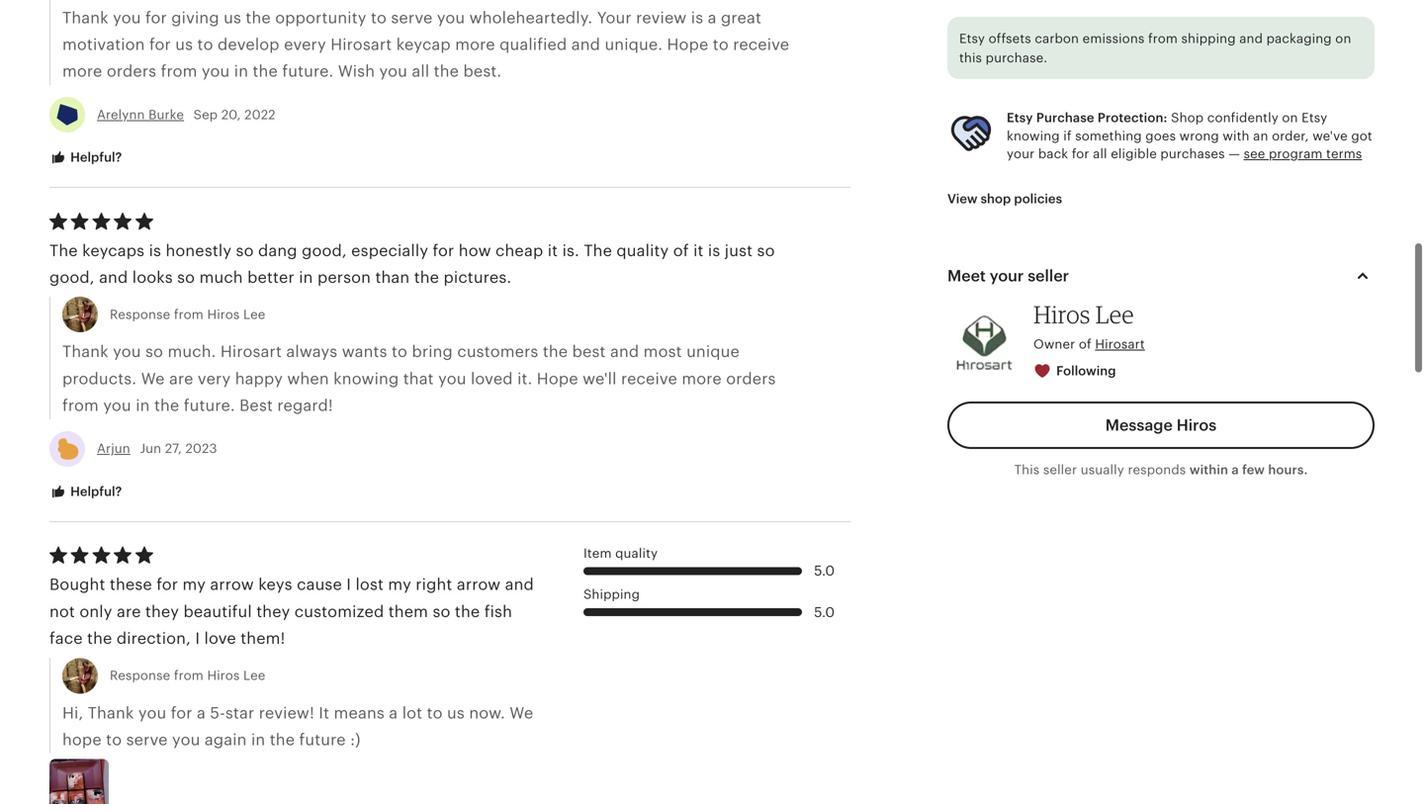 Task type: describe. For each thing, give the bounding box(es) containing it.
only
[[80, 603, 112, 621]]

view shop policies button
[[933, 181, 1077, 217]]

cheap
[[496, 242, 543, 260]]

a inside thank you for giving us the opportunity to serve you wholeheartedly.  your review is a great motivation for us to develop every hirosart keycap more qualified and unique. hope to receive more orders from you in the future. wish you all the best.
[[708, 9, 717, 27]]

etsy purchase protection:
[[1007, 111, 1168, 125]]

following
[[1057, 364, 1116, 379]]

see program terms link
[[1244, 147, 1363, 161]]

purchase.
[[986, 51, 1048, 65]]

bring
[[412, 343, 453, 361]]

2 horizontal spatial is
[[708, 242, 721, 260]]

customized
[[295, 603, 384, 621]]

these
[[110, 576, 152, 594]]

on inside etsy offsets carbon emissions from shipping and packaging on this purchase.
[[1336, 31, 1352, 46]]

the left the fish
[[455, 603, 480, 621]]

orders inside thank you for giving us the opportunity to serve you wholeheartedly.  your review is a great motivation for us to develop every hirosart keycap more qualified and unique. hope to receive more orders from you in the future. wish you all the best.
[[107, 63, 156, 80]]

1 vertical spatial good,
[[49, 269, 95, 286]]

means
[[334, 704, 385, 722]]

something
[[1076, 129, 1142, 143]]

got
[[1352, 129, 1373, 143]]

view shop policies
[[948, 191, 1063, 206]]

unique.
[[605, 36, 663, 53]]

to right hope
[[106, 731, 122, 749]]

for inside the keycaps is honestly so dang good, especially for how cheap it is. the quality of it is just so good, and looks so much better in person than the pictures.
[[433, 242, 454, 260]]

so right just
[[757, 242, 775, 260]]

all inside shop confidently on etsy knowing if something goes wrong with an order, we've got your back for all eligible purchases —
[[1093, 147, 1108, 161]]

program
[[1269, 147, 1323, 161]]

for inside bought these for my arrow keys cause i lost my right arrow and not only are they beautiful they customized them so the fish face the direction, i love them!
[[157, 576, 178, 594]]

that
[[403, 370, 434, 388]]

much
[[199, 269, 243, 286]]

always
[[286, 343, 338, 361]]

thank for thank you for giving us the opportunity to serve you wholeheartedly.  your review is a great motivation for us to develop every hirosart keycap more qualified and unique. hope to receive more orders from you in the future. wish you all the best.
[[62, 9, 109, 27]]

hours.
[[1269, 463, 1308, 478]]

for inside shop confidently on etsy knowing if something goes wrong with an order, we've got your back for all eligible purchases —
[[1072, 147, 1090, 161]]

you down products.
[[103, 397, 131, 415]]

it.
[[517, 370, 533, 388]]

are inside "thank you so much. hirosart always wants to bring customers the best and most unique products. we are very happy when knowing that you loved it. hope we'll receive more orders from you in the future. best regard!"
[[169, 370, 193, 388]]

seller inside meet your seller dropdown button
[[1028, 267, 1069, 285]]

wants
[[342, 343, 387, 361]]

offsets
[[989, 31, 1032, 46]]

you down bring
[[438, 370, 466, 388]]

we inside hi, thank you for a 5-star review! it means a lot to us now. we hope to serve you again in the future :)
[[510, 704, 534, 722]]

policies
[[1014, 191, 1063, 206]]

so inside bought these for my arrow keys cause i lost my right arrow and not only are they beautiful they customized them so the fish face the direction, i love them!
[[433, 603, 451, 621]]

hirosart for thank
[[220, 343, 282, 361]]

meet
[[948, 267, 986, 285]]

0 horizontal spatial is
[[149, 242, 161, 260]]

for right 'motivation'
[[149, 36, 171, 53]]

not
[[49, 603, 75, 621]]

and inside thank you for giving us the opportunity to serve you wholeheartedly.  your review is a great motivation for us to develop every hirosart keycap more qualified and unique. hope to receive more orders from you in the future. wish you all the best.
[[572, 36, 601, 53]]

burke
[[149, 107, 184, 122]]

to down great
[[713, 36, 729, 53]]

future
[[299, 731, 346, 749]]

for inside hi, thank you for a 5-star review! it means a lot to us now. we hope to serve you again in the future :)
[[171, 704, 193, 722]]

dang
[[258, 242, 297, 260]]

happy
[[235, 370, 283, 388]]

dameonpie added a photo of their purchase image
[[49, 759, 109, 804]]

best
[[572, 343, 606, 361]]

the down keycap
[[434, 63, 459, 80]]

order,
[[1272, 129, 1309, 143]]

0 vertical spatial i
[[347, 576, 351, 594]]

right
[[416, 576, 453, 594]]

arelynn burke link
[[97, 107, 184, 122]]

1 it from the left
[[548, 242, 558, 260]]

hiros down much
[[207, 307, 240, 322]]

in inside the keycaps is honestly so dang good, especially for how cheap it is. the quality of it is just so good, and looks so much better in person than the pictures.
[[299, 269, 313, 286]]

0 vertical spatial us
[[224, 9, 241, 27]]

face
[[49, 630, 83, 648]]

every
[[284, 36, 326, 53]]

pictures.
[[444, 269, 512, 286]]

better
[[247, 269, 295, 286]]

are inside bought these for my arrow keys cause i lost my right arrow and not only are they beautiful they customized them so the fish face the direction, i love them!
[[117, 603, 141, 621]]

hope
[[62, 731, 102, 749]]

response from hiros lee for for
[[110, 668, 266, 683]]

thank you for giving us the opportunity to serve you wholeheartedly.  your review is a great motivation for us to develop every hirosart keycap more qualified and unique. hope to receive more orders from you in the future. wish you all the best.
[[62, 9, 790, 80]]

purchases
[[1161, 147, 1225, 161]]

the down develop
[[253, 63, 278, 80]]

review!
[[259, 704, 314, 722]]

to right the opportunity
[[371, 9, 387, 27]]

you up keycap
[[437, 9, 465, 27]]

etsy for etsy offsets carbon emissions from shipping and packaging on this purchase.
[[960, 31, 985, 46]]

receive inside "thank you so much. hirosart always wants to bring customers the best and most unique products. we are very happy when knowing that you loved it. hope we'll receive more orders from you in the future. best regard!"
[[621, 370, 678, 388]]

than
[[375, 269, 410, 286]]

we inside "thank you so much. hirosart always wants to bring customers the best and most unique products. we are very happy when knowing that you loved it. hope we'll receive more orders from you in the future. best regard!"
[[141, 370, 165, 388]]

hiros inside hiros lee owner of hirosart
[[1034, 300, 1091, 329]]

2 they from the left
[[256, 603, 290, 621]]

review
[[636, 9, 687, 27]]

message
[[1106, 417, 1173, 435]]

1 vertical spatial more
[[62, 63, 102, 80]]

helpful? button for arjun jun 27, 2023
[[35, 474, 137, 510]]

confidently
[[1208, 111, 1279, 125]]

20,
[[221, 107, 241, 122]]

responds
[[1128, 463, 1186, 478]]

the inside hi, thank you for a 5-star review! it means a lot to us now. we hope to serve you again in the future :)
[[270, 731, 295, 749]]

the up develop
[[246, 9, 271, 27]]

hiros down love
[[207, 668, 240, 683]]

so left dang
[[236, 242, 254, 260]]

etsy for etsy purchase protection:
[[1007, 111, 1033, 125]]

great
[[721, 9, 762, 27]]

unique
[[687, 343, 740, 361]]

eligible
[[1111, 147, 1157, 161]]

helpful? for arjun jun 27, 2023
[[67, 484, 122, 499]]

the keycaps is honestly so dang good, especially for how cheap it is. the quality of it is just so good, and looks so much better in person than the pictures.
[[49, 242, 775, 286]]

0 vertical spatial more
[[455, 36, 495, 53]]

lee for so
[[243, 307, 266, 322]]

item quality
[[584, 546, 658, 561]]

best.
[[463, 63, 502, 80]]

2 arrow from the left
[[457, 576, 501, 594]]

2023
[[185, 441, 217, 456]]

sep
[[194, 107, 218, 122]]

response for so
[[110, 307, 170, 322]]

of inside hiros lee owner of hirosart
[[1079, 337, 1092, 352]]

in inside "thank you so much. hirosart always wants to bring customers the best and most unique products. we are very happy when knowing that you loved it. hope we'll receive more orders from you in the future. best regard!"
[[136, 397, 150, 415]]

hope inside "thank you so much. hirosart always wants to bring customers the best and most unique products. we are very happy when knowing that you loved it. hope we'll receive more orders from you in the future. best regard!"
[[537, 370, 578, 388]]

etsy offsets carbon emissions from shipping and packaging on this purchase.
[[960, 31, 1352, 65]]

bought
[[49, 576, 105, 594]]

1 the from the left
[[49, 242, 78, 260]]

see program terms
[[1244, 147, 1363, 161]]

you up products.
[[113, 343, 141, 361]]

jun
[[140, 441, 161, 456]]

beautiful
[[183, 603, 252, 621]]

serve inside thank you for giving us the opportunity to serve you wholeheartedly.  your review is a great motivation for us to develop every hirosart keycap more qualified and unique. hope to receive more orders from you in the future. wish you all the best.
[[391, 9, 433, 27]]

shipping
[[584, 587, 640, 602]]

2 the from the left
[[584, 242, 612, 260]]

us inside hi, thank you for a 5-star review! it means a lot to us now. we hope to serve you again in the future :)
[[447, 704, 465, 722]]

most
[[644, 343, 682, 361]]

your
[[597, 9, 632, 27]]

to inside "thank you so much. hirosart always wants to bring customers the best and most unique products. we are very happy when knowing that you loved it. hope we'll receive more orders from you in the future. best regard!"
[[392, 343, 408, 361]]

message hiros
[[1106, 417, 1217, 435]]

you up 'motivation'
[[113, 9, 141, 27]]

from up "much."
[[174, 307, 204, 322]]

thank for thank you so much. hirosart always wants to bring customers the best and most unique products. we are very happy when knowing that you loved it. hope we'll receive more orders from you in the future. best regard!
[[62, 343, 109, 361]]

on inside shop confidently on etsy knowing if something goes wrong with an order, we've got your back for all eligible purchases —
[[1282, 111, 1299, 125]]

5.0 for item quality
[[814, 563, 835, 579]]

the down only
[[87, 630, 112, 648]]

fish
[[484, 603, 512, 621]]

1 arrow from the left
[[210, 576, 254, 594]]

2022
[[244, 107, 276, 122]]

this
[[1015, 463, 1040, 478]]

0 vertical spatial good,
[[302, 242, 347, 260]]

and inside the keycaps is honestly so dang good, especially for how cheap it is. the quality of it is just so good, and looks so much better in person than the pictures.
[[99, 269, 128, 286]]

much.
[[168, 343, 216, 361]]

knowing inside shop confidently on etsy knowing if something goes wrong with an order, we've got your back for all eligible purchases —
[[1007, 129, 1060, 143]]

terms
[[1327, 147, 1363, 161]]

lee for customized
[[243, 668, 266, 683]]

1 vertical spatial quality
[[615, 546, 658, 561]]

the left best
[[543, 343, 568, 361]]

within
[[1190, 463, 1229, 478]]

again
[[205, 731, 247, 749]]

hope inside thank you for giving us the opportunity to serve you wholeheartedly.  your review is a great motivation for us to develop every hirosart keycap more qualified and unique. hope to receive more orders from you in the future. wish you all the best.
[[667, 36, 709, 53]]

to right lot
[[427, 704, 443, 722]]

purchase
[[1037, 111, 1095, 125]]



Task type: locate. For each thing, give the bounding box(es) containing it.
hirosart for hiros
[[1095, 337, 1145, 352]]

from up arelynn burke sep 20, 2022
[[161, 63, 197, 80]]

us down giving
[[175, 36, 193, 53]]

1 horizontal spatial i
[[347, 576, 351, 594]]

2 my from the left
[[388, 576, 411, 594]]

2 helpful? button from the top
[[35, 474, 137, 510]]

0 vertical spatial hope
[[667, 36, 709, 53]]

emissions
[[1083, 31, 1145, 46]]

hiros up within
[[1177, 417, 1217, 435]]

for left 5-
[[171, 704, 193, 722]]

2 vertical spatial more
[[682, 370, 722, 388]]

1 vertical spatial are
[[117, 603, 141, 621]]

0 horizontal spatial hope
[[537, 370, 578, 388]]

in inside thank you for giving us the opportunity to serve you wholeheartedly.  your review is a great motivation for us to develop every hirosart keycap more qualified and unique. hope to receive more orders from you in the future. wish you all the best.
[[234, 63, 248, 80]]

on right packaging
[[1336, 31, 1352, 46]]

and down the your
[[572, 36, 601, 53]]

2 vertical spatial us
[[447, 704, 465, 722]]

the left keycaps
[[49, 242, 78, 260]]

from inside thank you for giving us the opportunity to serve you wholeheartedly.  your review is a great motivation for us to develop every hirosart keycap more qualified and unique. hope to receive more orders from you in the future. wish you all the best.
[[161, 63, 197, 80]]

etsy inside etsy offsets carbon emissions from shipping and packaging on this purchase.
[[960, 31, 985, 46]]

is up looks
[[149, 242, 161, 260]]

1 horizontal spatial future.
[[282, 63, 334, 80]]

it left just
[[694, 242, 704, 260]]

1 horizontal spatial they
[[256, 603, 290, 621]]

cause
[[297, 576, 342, 594]]

hirosart up following
[[1095, 337, 1145, 352]]

and inside etsy offsets carbon emissions from shipping and packaging on this purchase.
[[1240, 31, 1263, 46]]

1 vertical spatial on
[[1282, 111, 1299, 125]]

all down something
[[1093, 147, 1108, 161]]

1 horizontal spatial receive
[[733, 36, 790, 53]]

so
[[236, 242, 254, 260], [757, 242, 775, 260], [177, 269, 195, 286], [145, 343, 163, 361], [433, 603, 451, 621]]

lee down them! at bottom
[[243, 668, 266, 683]]

0 horizontal spatial orders
[[107, 63, 156, 80]]

hiros inside message hiros button
[[1177, 417, 1217, 435]]

keycaps
[[82, 242, 145, 260]]

of up following
[[1079, 337, 1092, 352]]

the right than
[[414, 269, 439, 286]]

from inside etsy offsets carbon emissions from shipping and packaging on this purchase.
[[1148, 31, 1178, 46]]

0 horizontal spatial us
[[175, 36, 193, 53]]

1 vertical spatial 5.0
[[814, 604, 835, 620]]

1 vertical spatial us
[[175, 36, 193, 53]]

all inside thank you for giving us the opportunity to serve you wholeheartedly.  your review is a great motivation for us to develop every hirosart keycap more qualified and unique. hope to receive more orders from you in the future. wish you all the best.
[[412, 63, 430, 80]]

i left lost
[[347, 576, 351, 594]]

helpful? button
[[35, 139, 137, 176], [35, 474, 137, 510]]

hirosart inside "thank you so much. hirosart always wants to bring customers the best and most unique products. we are very happy when knowing that you loved it. hope we'll receive more orders from you in the future. best regard!"
[[220, 343, 282, 361]]

orders down unique
[[726, 370, 776, 388]]

helpful? button down arelynn
[[35, 139, 137, 176]]

hirosart up wish on the left of the page
[[331, 36, 392, 53]]

1 horizontal spatial orders
[[726, 370, 776, 388]]

more down unique
[[682, 370, 722, 388]]

quality inside the keycaps is honestly so dang good, especially for how cheap it is. the quality of it is just so good, and looks so much better in person than the pictures.
[[617, 242, 669, 260]]

they down keys
[[256, 603, 290, 621]]

you down develop
[[202, 63, 230, 80]]

so down the right
[[433, 603, 451, 621]]

your
[[1007, 147, 1035, 161], [990, 267, 1024, 285]]

is.
[[562, 242, 580, 260]]

0 vertical spatial seller
[[1028, 267, 1069, 285]]

0 horizontal spatial my
[[183, 576, 206, 594]]

products.
[[62, 370, 137, 388]]

0 horizontal spatial are
[[117, 603, 141, 621]]

your right meet
[[990, 267, 1024, 285]]

receive inside thank you for giving us the opportunity to serve you wholeheartedly.  your review is a great motivation for us to develop every hirosart keycap more qualified and unique. hope to receive more orders from you in the future. wish you all the best.
[[733, 36, 790, 53]]

you left again
[[172, 731, 200, 749]]

2 horizontal spatial more
[[682, 370, 722, 388]]

seller right this
[[1044, 463, 1077, 478]]

carbon
[[1035, 31, 1079, 46]]

you
[[113, 9, 141, 27], [437, 9, 465, 27], [202, 63, 230, 80], [379, 63, 408, 80], [113, 343, 141, 361], [438, 370, 466, 388], [103, 397, 131, 415], [138, 704, 167, 722], [172, 731, 200, 749]]

response for you
[[110, 668, 170, 683]]

5.0 for shipping
[[814, 604, 835, 620]]

1 horizontal spatial hope
[[667, 36, 709, 53]]

meet your seller button
[[930, 252, 1393, 300]]

very
[[198, 370, 231, 388]]

1 horizontal spatial good,
[[302, 242, 347, 260]]

1 vertical spatial knowing
[[334, 370, 399, 388]]

with
[[1223, 129, 1250, 143]]

0 horizontal spatial they
[[145, 603, 179, 621]]

a left few
[[1232, 463, 1239, 478]]

quality
[[617, 242, 669, 260], [615, 546, 658, 561]]

1 vertical spatial helpful? button
[[35, 474, 137, 510]]

hirosart
[[331, 36, 392, 53], [1095, 337, 1145, 352], [220, 343, 282, 361]]

—
[[1229, 147, 1241, 161]]

2 helpful? from the top
[[67, 484, 122, 499]]

1 helpful? button from the top
[[35, 139, 137, 176]]

and
[[1240, 31, 1263, 46], [572, 36, 601, 53], [99, 269, 128, 286], [610, 343, 639, 361], [505, 576, 534, 594]]

0 vertical spatial quality
[[617, 242, 669, 260]]

owner
[[1034, 337, 1076, 352]]

1 horizontal spatial the
[[584, 242, 612, 260]]

1 5.0 from the top
[[814, 563, 835, 579]]

receive
[[733, 36, 790, 53], [621, 370, 678, 388]]

regard!
[[277, 397, 333, 415]]

thank inside "thank you so much. hirosart always wants to bring customers the best and most unique products. we are very happy when knowing that you loved it. hope we'll receive more orders from you in the future. best regard!"
[[62, 343, 109, 361]]

2 horizontal spatial hirosart
[[1095, 337, 1145, 352]]

0 vertical spatial all
[[412, 63, 430, 80]]

to down giving
[[197, 36, 213, 53]]

1 they from the left
[[145, 603, 179, 621]]

serve inside hi, thank you for a 5-star review! it means a lot to us now. we hope to serve you again in the future :)
[[126, 731, 168, 749]]

arelynn burke sep 20, 2022
[[97, 107, 276, 122]]

i
[[347, 576, 351, 594], [195, 630, 200, 648]]

you right wish on the left of the page
[[379, 63, 408, 80]]

0 vertical spatial serve
[[391, 9, 433, 27]]

wish
[[338, 63, 375, 80]]

hiros lee owner of hirosart
[[1034, 300, 1145, 352]]

this
[[960, 51, 982, 65]]

1 helpful? from the top
[[67, 150, 122, 165]]

1 response from the top
[[110, 307, 170, 322]]

2 it from the left
[[694, 242, 704, 260]]

knowing inside "thank you so much. hirosart always wants to bring customers the best and most unique products. we are very happy when knowing that you loved it. hope we'll receive more orders from you in the future. best regard!"
[[334, 370, 399, 388]]

we right now.
[[510, 704, 534, 722]]

1 vertical spatial all
[[1093, 147, 1108, 161]]

2 vertical spatial thank
[[88, 704, 134, 722]]

is
[[691, 9, 704, 27], [149, 242, 161, 260], [708, 242, 721, 260]]

in down "star"
[[251, 731, 265, 749]]

future. down the every
[[282, 63, 334, 80]]

hiros lee image
[[948, 305, 1022, 379]]

lost
[[356, 576, 384, 594]]

receive down most
[[621, 370, 678, 388]]

etsy up this
[[960, 31, 985, 46]]

1 horizontal spatial us
[[224, 9, 241, 27]]

my up beautiful
[[183, 576, 206, 594]]

lot
[[402, 704, 423, 722]]

and inside bought these for my arrow keys cause i lost my right arrow and not only are they beautiful they customized them so the fish face the direction, i love them!
[[505, 576, 534, 594]]

0 horizontal spatial on
[[1282, 111, 1299, 125]]

on up order,
[[1282, 111, 1299, 125]]

thank up 'motivation'
[[62, 9, 109, 27]]

keys
[[258, 576, 293, 594]]

develop
[[218, 36, 280, 53]]

1 vertical spatial helpful?
[[67, 484, 122, 499]]

of
[[673, 242, 689, 260], [1079, 337, 1092, 352]]

1 vertical spatial seller
[[1044, 463, 1077, 478]]

0 horizontal spatial good,
[[49, 269, 95, 286]]

0 horizontal spatial of
[[673, 242, 689, 260]]

a left 5-
[[197, 704, 206, 722]]

0 horizontal spatial etsy
[[960, 31, 985, 46]]

is inside thank you for giving us the opportunity to serve you wholeheartedly.  your review is a great motivation for us to develop every hirosart keycap more qualified and unique. hope to receive more orders from you in the future. wish you all the best.
[[691, 9, 704, 27]]

orders down 'motivation'
[[107, 63, 156, 80]]

shipping
[[1182, 31, 1236, 46]]

of inside the keycaps is honestly so dang good, especially for how cheap it is. the quality of it is just so good, and looks so much better in person than the pictures.
[[673, 242, 689, 260]]

1 horizontal spatial my
[[388, 576, 411, 594]]

from inside "thank you so much. hirosart always wants to bring customers the best and most unique products. we are very happy when knowing that you loved it. hope we'll receive more orders from you in the future. best regard!"
[[62, 397, 99, 415]]

0 horizontal spatial i
[[195, 630, 200, 648]]

1 horizontal spatial knowing
[[1007, 129, 1060, 143]]

and right shipping
[[1240, 31, 1263, 46]]

1 vertical spatial thank
[[62, 343, 109, 361]]

the up 27,
[[154, 397, 179, 415]]

0 horizontal spatial the
[[49, 242, 78, 260]]

1 horizontal spatial serve
[[391, 9, 433, 27]]

0 horizontal spatial future.
[[184, 397, 235, 415]]

honestly
[[166, 242, 232, 260]]

if
[[1064, 129, 1072, 143]]

a
[[708, 9, 717, 27], [1232, 463, 1239, 478], [197, 704, 206, 722], [389, 704, 398, 722]]

future. down very
[[184, 397, 235, 415]]

are down these
[[117, 603, 141, 621]]

thank inside thank you for giving us the opportunity to serve you wholeheartedly.  your review is a great motivation for us to develop every hirosart keycap more qualified and unique. hope to receive more orders from you in the future. wish you all the best.
[[62, 9, 109, 27]]

the inside the keycaps is honestly so dang good, especially for how cheap it is. the quality of it is just so good, and looks so much better in person than the pictures.
[[414, 269, 439, 286]]

knowing
[[1007, 129, 1060, 143], [334, 370, 399, 388]]

receive down great
[[733, 36, 790, 53]]

0 vertical spatial of
[[673, 242, 689, 260]]

us left now.
[[447, 704, 465, 722]]

thank
[[62, 9, 109, 27], [62, 343, 109, 361], [88, 704, 134, 722]]

so inside "thank you so much. hirosart always wants to bring customers the best and most unique products. we are very happy when knowing that you loved it. hope we'll receive more orders from you in the future. best regard!"
[[145, 343, 163, 361]]

1 horizontal spatial are
[[169, 370, 193, 388]]

0 horizontal spatial arrow
[[210, 576, 254, 594]]

0 vertical spatial response from hiros lee
[[110, 307, 266, 322]]

for left how
[[433, 242, 454, 260]]

0 vertical spatial future.
[[282, 63, 334, 80]]

this seller usually responds within a few hours.
[[1015, 463, 1308, 478]]

etsy inside shop confidently on etsy knowing if something goes wrong with an order, we've got your back for all eligible purchases —
[[1302, 111, 1328, 125]]

0 vertical spatial response
[[110, 307, 170, 322]]

for
[[145, 9, 167, 27], [149, 36, 171, 53], [1072, 147, 1090, 161], [433, 242, 454, 260], [157, 576, 178, 594], [171, 704, 193, 722]]

they up direction,
[[145, 603, 179, 621]]

it
[[548, 242, 558, 260], [694, 242, 704, 260]]

hirosart inside thank you for giving us the opportunity to serve you wholeheartedly.  your review is a great motivation for us to develop every hirosart keycap more qualified and unique. hope to receive more orders from you in the future. wish you all the best.
[[331, 36, 392, 53]]

0 vertical spatial orders
[[107, 63, 156, 80]]

so down honestly
[[177, 269, 195, 286]]

your inside shop confidently on etsy knowing if something goes wrong with an order, we've got your back for all eligible purchases —
[[1007, 147, 1035, 161]]

seller
[[1028, 267, 1069, 285], [1044, 463, 1077, 478]]

1 vertical spatial of
[[1079, 337, 1092, 352]]

2 response from hiros lee from the top
[[110, 668, 266, 683]]

future. inside "thank you so much. hirosart always wants to bring customers the best and most unique products. we are very happy when knowing that you loved it. hope we'll receive more orders from you in the future. best regard!"
[[184, 397, 235, 415]]

good, down keycaps
[[49, 269, 95, 286]]

1 horizontal spatial is
[[691, 9, 704, 27]]

2 5.0 from the top
[[814, 604, 835, 620]]

response down looks
[[110, 307, 170, 322]]

0 vertical spatial receive
[[733, 36, 790, 53]]

1 horizontal spatial on
[[1336, 31, 1352, 46]]

how
[[459, 242, 491, 260]]

direction,
[[117, 630, 191, 648]]

especially
[[351, 242, 428, 260]]

from down direction,
[[174, 668, 204, 683]]

arrow up the fish
[[457, 576, 501, 594]]

for left giving
[[145, 9, 167, 27]]

in inside hi, thank you for a 5-star review! it means a lot to us now. we hope to serve you again in the future :)
[[251, 731, 265, 749]]

2 horizontal spatial us
[[447, 704, 465, 722]]

1 my from the left
[[183, 576, 206, 594]]

your left the "back"
[[1007, 147, 1035, 161]]

1 vertical spatial i
[[195, 630, 200, 648]]

lee up hirosart link in the top right of the page
[[1096, 300, 1134, 329]]

0 horizontal spatial all
[[412, 63, 430, 80]]

1 vertical spatial orders
[[726, 370, 776, 388]]

1 horizontal spatial hirosart
[[331, 36, 392, 53]]

are down "much."
[[169, 370, 193, 388]]

orders inside "thank you so much. hirosart always wants to bring customers the best and most unique products. we are very happy when knowing that you loved it. hope we'll receive more orders from you in the future. best regard!"
[[726, 370, 776, 388]]

1 vertical spatial we
[[510, 704, 534, 722]]

1 horizontal spatial it
[[694, 242, 704, 260]]

thank up products.
[[62, 343, 109, 361]]

future. inside thank you for giving us the opportunity to serve you wholeheartedly.  your review is a great motivation for us to develop every hirosart keycap more qualified and unique. hope to receive more orders from you in the future. wish you all the best.
[[282, 63, 334, 80]]

my up them on the bottom of page
[[388, 576, 411, 594]]

0 horizontal spatial more
[[62, 63, 102, 80]]

good, up the person on the top left
[[302, 242, 347, 260]]

0 horizontal spatial hirosart
[[220, 343, 282, 361]]

quality right is.
[[617, 242, 669, 260]]

serve right hope
[[126, 731, 168, 749]]

hirosart up 'happy'
[[220, 343, 282, 361]]

few
[[1243, 463, 1265, 478]]

response from hiros lee for much.
[[110, 307, 266, 322]]

response from hiros lee up "much."
[[110, 307, 266, 322]]

1 vertical spatial hope
[[537, 370, 578, 388]]

0 vertical spatial helpful? button
[[35, 139, 137, 176]]

message hiros button
[[948, 402, 1375, 449]]

helpful? button down arjun link
[[35, 474, 137, 510]]

helpful?
[[67, 150, 122, 165], [67, 484, 122, 499]]

see
[[1244, 147, 1266, 161]]

0 horizontal spatial knowing
[[334, 370, 399, 388]]

knowing down wants
[[334, 370, 399, 388]]

0 vertical spatial helpful?
[[67, 150, 122, 165]]

1 vertical spatial future.
[[184, 397, 235, 415]]

5.0
[[814, 563, 835, 579], [814, 604, 835, 620]]

helpful? down arelynn
[[67, 150, 122, 165]]

2 response from the top
[[110, 668, 170, 683]]

arjun link
[[97, 441, 130, 456]]

0 horizontal spatial serve
[[126, 731, 168, 749]]

customers
[[457, 343, 539, 361]]

wholeheartedly.
[[470, 9, 593, 27]]

and up the fish
[[505, 576, 534, 594]]

hirosart inside hiros lee owner of hirosart
[[1095, 337, 1145, 352]]

0 vertical spatial we
[[141, 370, 165, 388]]

1 vertical spatial your
[[990, 267, 1024, 285]]

thank inside hi, thank you for a 5-star review! it means a lot to us now. we hope to serve you again in the future :)
[[88, 704, 134, 722]]

1 horizontal spatial of
[[1079, 337, 1092, 352]]

thank you so much. hirosart always wants to bring customers the best and most unique products. we are very happy when knowing that you loved it. hope we'll receive more orders from you in the future. best regard!
[[62, 343, 776, 415]]

hope down review at the left
[[667, 36, 709, 53]]

just
[[725, 242, 753, 260]]

1 horizontal spatial more
[[455, 36, 495, 53]]

response from hiros lee
[[110, 307, 266, 322], [110, 668, 266, 683]]

opportunity
[[275, 9, 367, 27]]

protection:
[[1098, 111, 1168, 125]]

1 response from hiros lee from the top
[[110, 307, 266, 322]]

:)
[[350, 731, 361, 749]]

1 vertical spatial serve
[[126, 731, 168, 749]]

response from hiros lee up 5-
[[110, 668, 266, 683]]

etsy up we've
[[1302, 111, 1328, 125]]

arrow up beautiful
[[210, 576, 254, 594]]

0 vertical spatial your
[[1007, 147, 1035, 161]]

back
[[1039, 147, 1069, 161]]

hiros up owner
[[1034, 300, 1091, 329]]

0 horizontal spatial receive
[[621, 370, 678, 388]]

0 horizontal spatial it
[[548, 242, 558, 260]]

a left great
[[708, 9, 717, 27]]

1 vertical spatial receive
[[621, 370, 678, 388]]

helpful? for arelynn burke sep 20, 2022
[[67, 150, 122, 165]]

an
[[1254, 129, 1269, 143]]

5-
[[210, 704, 225, 722]]

helpful? button for arelynn burke sep 20, 2022
[[35, 139, 137, 176]]

lee inside hiros lee owner of hirosart
[[1096, 300, 1134, 329]]

0 vertical spatial knowing
[[1007, 129, 1060, 143]]

and right best
[[610, 343, 639, 361]]

0 vertical spatial 5.0
[[814, 563, 835, 579]]

hope right it.
[[537, 370, 578, 388]]

shop confidently on etsy knowing if something goes wrong with an order, we've got your back for all eligible purchases —
[[1007, 111, 1373, 161]]

it left is.
[[548, 242, 558, 260]]

0 vertical spatial thank
[[62, 9, 109, 27]]

1 horizontal spatial etsy
[[1007, 111, 1033, 125]]

now.
[[469, 704, 505, 722]]

1 horizontal spatial arrow
[[457, 576, 501, 594]]

we'll
[[583, 370, 617, 388]]

1 horizontal spatial we
[[510, 704, 534, 722]]

you left 5-
[[138, 704, 167, 722]]

and down keycaps
[[99, 269, 128, 286]]

arjun
[[97, 441, 130, 456]]

0 horizontal spatial we
[[141, 370, 165, 388]]

qualified
[[500, 36, 567, 53]]

your inside dropdown button
[[990, 267, 1024, 285]]

0 vertical spatial on
[[1336, 31, 1352, 46]]

item
[[584, 546, 612, 561]]

a left lot
[[389, 704, 398, 722]]

when
[[287, 370, 329, 388]]

response down direction,
[[110, 668, 170, 683]]

more inside "thank you so much. hirosart always wants to bring customers the best and most unique products. we are very happy when knowing that you loved it. hope we'll receive more orders from you in the future. best regard!"
[[682, 370, 722, 388]]

etsy left purchase
[[1007, 111, 1033, 125]]

shop
[[981, 191, 1011, 206]]

and inside "thank you so much. hirosart always wants to bring customers the best and most unique products. we are very happy when knowing that you loved it. hope we'll receive more orders from you in the future. best regard!"
[[610, 343, 639, 361]]

the right is.
[[584, 242, 612, 260]]

thank right hi,
[[88, 704, 134, 722]]

2 horizontal spatial etsy
[[1302, 111, 1328, 125]]

all down keycap
[[412, 63, 430, 80]]

27,
[[165, 441, 182, 456]]

the
[[49, 242, 78, 260], [584, 242, 612, 260]]

more
[[455, 36, 495, 53], [62, 63, 102, 80], [682, 370, 722, 388]]

0 vertical spatial are
[[169, 370, 193, 388]]

meet your seller
[[948, 267, 1069, 285]]

1 vertical spatial response from hiros lee
[[110, 668, 266, 683]]

star
[[225, 704, 255, 722]]

loved
[[471, 370, 513, 388]]



Task type: vqa. For each thing, say whether or not it's contained in the screenshot.
23
no



